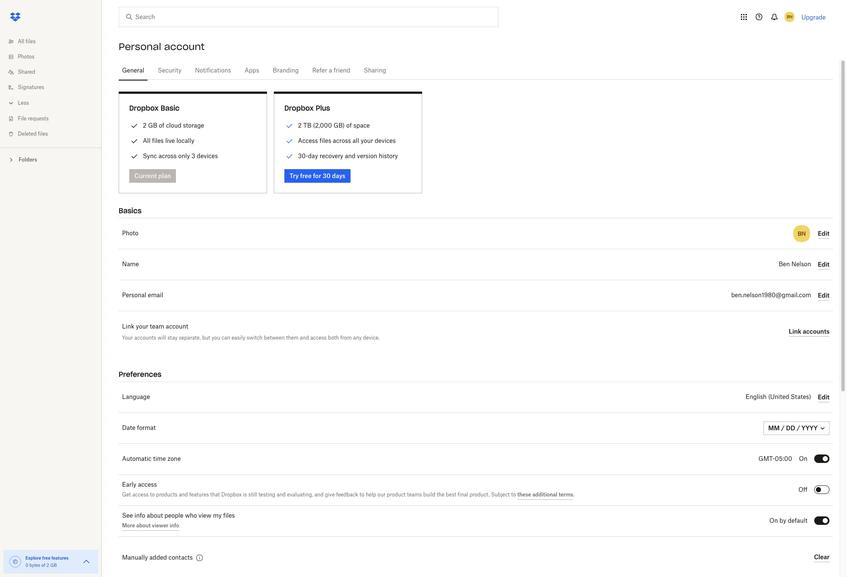 Task type: vqa. For each thing, say whether or not it's contained in the screenshot.
2nd / from the left
yes



Task type: locate. For each thing, give the bounding box(es) containing it.
security tab
[[155, 61, 185, 81]]

files for all files
[[26, 39, 36, 44]]

/ left dd
[[782, 425, 785, 432]]

1 horizontal spatial your
[[361, 137, 373, 144]]

0 horizontal spatial info
[[135, 513, 145, 519]]

on right 05:00
[[800, 457, 808, 462]]

all
[[353, 137, 360, 144]]

0 vertical spatial all
[[18, 39, 24, 44]]

1 horizontal spatial /
[[797, 425, 801, 432]]

of
[[159, 122, 165, 129], [347, 122, 352, 129], [41, 564, 45, 568]]

upgrade link
[[802, 13, 827, 21]]

default
[[789, 518, 808, 524]]

link
[[122, 324, 134, 330], [790, 328, 802, 335]]

3 edit from the top
[[819, 292, 830, 299]]

product
[[387, 492, 406, 498]]

2 gb of cloud storage
[[143, 122, 204, 129]]

date
[[122, 426, 136, 431]]

files left the 'live' at left
[[152, 137, 164, 144]]

free inside explore free features 0 bytes of 2 gb
[[42, 556, 50, 561]]

language
[[122, 395, 150, 401]]

bn up 'nelson' on the right top of the page
[[798, 230, 807, 238]]

0 vertical spatial free
[[300, 172, 312, 179]]

1 vertical spatial recommended image
[[285, 151, 295, 162]]

2 tb (2,000 gb) of space
[[298, 122, 370, 129]]

2 edit button from the top
[[819, 260, 830, 270]]

0 vertical spatial access
[[311, 335, 327, 341]]

files inside see info about people who view my files more about viewer info
[[223, 513, 235, 519]]

these additional terms button
[[518, 490, 574, 500]]

personal up the general
[[119, 41, 161, 53]]

mm / dd / yyyy button
[[764, 422, 830, 435]]

edit
[[819, 230, 830, 237], [819, 261, 830, 268], [819, 292, 830, 299], [819, 394, 830, 401]]

features left the that
[[189, 492, 209, 498]]

recommended image
[[285, 136, 295, 146], [285, 151, 295, 162]]

and down access files across all your devices
[[345, 152, 356, 160]]

them
[[286, 335, 299, 341]]

automatic time zone
[[122, 457, 181, 462]]

1 horizontal spatial link
[[790, 328, 802, 335]]

see
[[122, 513, 133, 519]]

4 edit from the top
[[819, 394, 830, 401]]

0 horizontal spatial to
[[150, 492, 155, 498]]

files right 'my'
[[223, 513, 235, 519]]

1 vertical spatial free
[[42, 556, 50, 561]]

2 down dropbox basic
[[143, 122, 147, 129]]

access right early
[[138, 482, 157, 488]]

0 horizontal spatial features
[[52, 556, 69, 561]]

edit button
[[819, 229, 830, 239], [819, 260, 830, 270], [819, 291, 830, 301], [819, 392, 830, 403]]

personal for personal account
[[119, 41, 161, 53]]

1 vertical spatial personal
[[122, 293, 146, 299]]

(united
[[769, 395, 790, 401]]

tab list containing general
[[119, 59, 834, 81]]

files up photos
[[26, 39, 36, 44]]

dropbox for dropbox plus
[[285, 104, 314, 112]]

less
[[18, 101, 29, 106]]

2 right bytes
[[47, 564, 49, 568]]

basic
[[161, 104, 180, 112]]

1 vertical spatial on
[[770, 518, 779, 524]]

and
[[345, 152, 356, 160], [300, 335, 309, 341], [179, 492, 188, 498], [277, 492, 286, 498], [315, 492, 324, 498]]

tab list
[[119, 59, 834, 81]]

on for on
[[800, 457, 808, 462]]

1 horizontal spatial bn
[[798, 230, 807, 238]]

apps tab
[[241, 61, 263, 81]]

1 vertical spatial across
[[159, 152, 177, 160]]

0 horizontal spatial /
[[782, 425, 785, 432]]

1 horizontal spatial across
[[333, 137, 351, 144]]

separate,
[[179, 335, 201, 341]]

nelson
[[792, 262, 812, 268]]

0 horizontal spatial 2
[[47, 564, 49, 568]]

cloud
[[166, 122, 182, 129]]

4 edit button from the top
[[819, 392, 830, 403]]

explore free features 0 bytes of 2 gb
[[25, 556, 69, 568]]

bn left upgrade
[[787, 14, 793, 20]]

0 horizontal spatial gb
[[50, 564, 57, 568]]

personal email
[[122, 293, 163, 299]]

about up more about viewer info "button"
[[147, 513, 163, 519]]

dropbox plus
[[285, 104, 330, 112]]

across down all files live locally
[[159, 152, 177, 160]]

gmt-
[[759, 457, 776, 462]]

access right "get"
[[132, 492, 149, 498]]

free for try
[[300, 172, 312, 179]]

0 horizontal spatial link
[[122, 324, 134, 330]]

2 edit from the top
[[819, 261, 830, 268]]

0 vertical spatial on
[[800, 457, 808, 462]]

0 horizontal spatial free
[[42, 556, 50, 561]]

your left team
[[136, 324, 148, 330]]

0 vertical spatial gb
[[148, 122, 157, 129]]

/ right dd
[[797, 425, 801, 432]]

free right explore
[[42, 556, 50, 561]]

on left by
[[770, 518, 779, 524]]

feedback
[[336, 492, 359, 498]]

gmt-05:00
[[759, 457, 793, 462]]

1 / from the left
[[782, 425, 785, 432]]

0 vertical spatial about
[[147, 513, 163, 519]]

2 horizontal spatial 2
[[298, 122, 302, 129]]

devices up the history at top
[[375, 137, 396, 144]]

0 horizontal spatial all
[[18, 39, 24, 44]]

edit button for ben.nelson1980@gmail.com
[[819, 291, 830, 301]]

1 horizontal spatial dropbox
[[221, 492, 242, 498]]

access left "both" in the left bottom of the page
[[311, 335, 327, 341]]

info right see
[[135, 513, 145, 519]]

personal for personal email
[[122, 293, 146, 299]]

link inside button
[[790, 328, 802, 335]]

and right testing
[[277, 492, 286, 498]]

gb
[[148, 122, 157, 129], [50, 564, 57, 568]]

0 horizontal spatial bn
[[787, 14, 793, 20]]

1 vertical spatial devices
[[197, 152, 218, 160]]

dropbox left is
[[221, 492, 242, 498]]

switch
[[247, 335, 263, 341]]

recommended image left 30-
[[285, 151, 295, 162]]

3 to from the left
[[512, 492, 516, 498]]

0 vertical spatial info
[[135, 513, 145, 519]]

live
[[165, 137, 175, 144]]

photo
[[122, 231, 138, 237]]

/
[[782, 425, 785, 432], [797, 425, 801, 432]]

help
[[366, 492, 376, 498]]

1 horizontal spatial 2
[[143, 122, 147, 129]]

across left all
[[333, 137, 351, 144]]

free left for
[[300, 172, 312, 179]]

access files across all your devices
[[298, 137, 396, 144]]

notifications
[[195, 68, 231, 74]]

2 left tb
[[298, 122, 302, 129]]

get
[[122, 492, 131, 498]]

sync across only 3 devices
[[143, 152, 218, 160]]

shared link
[[7, 64, 102, 80]]

and left give
[[315, 492, 324, 498]]

info down 'people'
[[170, 523, 179, 529]]

1 vertical spatial info
[[170, 523, 179, 529]]

deleted
[[18, 132, 37, 137]]

recommended image for 30-
[[285, 151, 295, 162]]

0 horizontal spatial on
[[770, 518, 779, 524]]

of left cloud at the left top of the page
[[159, 122, 165, 129]]

bytes
[[29, 564, 40, 568]]

about
[[147, 513, 163, 519], [136, 523, 151, 529]]

and right products
[[179, 492, 188, 498]]

1 edit button from the top
[[819, 229, 830, 239]]

your
[[361, 137, 373, 144], [136, 324, 148, 330]]

my
[[213, 513, 222, 519]]

1 vertical spatial bn
[[798, 230, 807, 238]]

is
[[243, 492, 247, 498]]

all for all files
[[18, 39, 24, 44]]

2 vertical spatial access
[[132, 492, 149, 498]]

1 recommended image from the top
[[285, 136, 295, 146]]

recommended image down recommended image
[[285, 136, 295, 146]]

0 vertical spatial recommended image
[[285, 136, 295, 146]]

personal account
[[119, 41, 205, 53]]

0 horizontal spatial across
[[159, 152, 177, 160]]

1 horizontal spatial free
[[300, 172, 312, 179]]

all inside all files link
[[18, 39, 24, 44]]

1 horizontal spatial all
[[143, 137, 151, 144]]

0 horizontal spatial accounts
[[134, 335, 156, 341]]

1 vertical spatial about
[[136, 523, 151, 529]]

to left products
[[150, 492, 155, 498]]

recommended image
[[285, 121, 295, 131]]

all up sync
[[143, 137, 151, 144]]

dropbox
[[129, 104, 159, 112], [285, 104, 314, 112], [221, 492, 242, 498]]

file requests
[[18, 116, 49, 121]]

refer a friend tab
[[309, 61, 354, 81]]

gb down dropbox basic
[[148, 122, 157, 129]]

features right explore
[[52, 556, 69, 561]]

account up the security
[[164, 41, 205, 53]]

0 horizontal spatial of
[[41, 564, 45, 568]]

list
[[0, 29, 102, 148]]

shared
[[18, 70, 35, 75]]

0 vertical spatial personal
[[119, 41, 161, 53]]

edit for ben.nelson1980@gmail.com
[[819, 292, 830, 299]]

0 horizontal spatial your
[[136, 324, 148, 330]]

added
[[150, 555, 167, 561]]

gb right bytes
[[50, 564, 57, 568]]

our
[[378, 492, 386, 498]]

features inside explore free features 0 bytes of 2 gb
[[52, 556, 69, 561]]

more about viewer info button
[[122, 521, 179, 531]]

accounts for your
[[134, 335, 156, 341]]

1 vertical spatial features
[[52, 556, 69, 561]]

features
[[189, 492, 209, 498], [52, 556, 69, 561]]

1 horizontal spatial features
[[189, 492, 209, 498]]

about right more in the bottom left of the page
[[136, 523, 151, 529]]

all up photos
[[18, 39, 24, 44]]

dropbox for dropbox basic
[[129, 104, 159, 112]]

terms
[[559, 492, 574, 498]]

files for access files across all your devices
[[320, 137, 332, 144]]

of inside explore free features 0 bytes of 2 gb
[[41, 564, 45, 568]]

evaluating,
[[287, 492, 313, 498]]

files for deleted files
[[38, 132, 48, 137]]

easily
[[232, 335, 246, 341]]

files right deleted
[[38, 132, 48, 137]]

time
[[153, 457, 166, 462]]

dropbox image
[[7, 8, 24, 25]]

all files
[[18, 39, 36, 44]]

account up stay
[[166, 324, 188, 330]]

1 horizontal spatial to
[[360, 492, 365, 498]]

to left the help
[[360, 492, 365, 498]]

your right all
[[361, 137, 373, 144]]

bn
[[787, 14, 793, 20], [798, 230, 807, 238]]

branding
[[273, 68, 299, 74]]

zone
[[168, 457, 181, 462]]

signatures
[[18, 85, 44, 90]]

files down (2,000
[[320, 137, 332, 144]]

personal left email
[[122, 293, 146, 299]]

from
[[341, 335, 352, 341]]

0 vertical spatial features
[[189, 492, 209, 498]]

these
[[518, 492, 532, 498]]

still
[[249, 492, 257, 498]]

1 horizontal spatial on
[[800, 457, 808, 462]]

1 horizontal spatial devices
[[375, 137, 396, 144]]

1 vertical spatial all
[[143, 137, 151, 144]]

of right gb)
[[347, 122, 352, 129]]

more
[[122, 523, 135, 529]]

1 vertical spatial gb
[[50, 564, 57, 568]]

gb inside explore free features 0 bytes of 2 gb
[[50, 564, 57, 568]]

1 horizontal spatial accounts
[[804, 328, 830, 335]]

ben
[[780, 262, 791, 268]]

account
[[164, 41, 205, 53], [166, 324, 188, 330]]

recommended image for access
[[285, 136, 295, 146]]

give
[[325, 492, 335, 498]]

of right bytes
[[41, 564, 45, 568]]

early
[[122, 482, 136, 488]]

accounts inside button
[[804, 328, 830, 335]]

dropbox up tb
[[285, 104, 314, 112]]

manually added contacts
[[122, 555, 193, 561]]

0 vertical spatial bn
[[787, 14, 793, 20]]

2 recommended image from the top
[[285, 151, 295, 162]]

3 edit button from the top
[[819, 291, 830, 301]]

free inside button
[[300, 172, 312, 179]]

2 horizontal spatial to
[[512, 492, 516, 498]]

format
[[137, 426, 156, 431]]

devices right '3'
[[197, 152, 218, 160]]

edit for english (united states)
[[819, 394, 830, 401]]

stay
[[168, 335, 178, 341]]

dropbox left basic
[[129, 104, 159, 112]]

0 horizontal spatial dropbox
[[129, 104, 159, 112]]

0 horizontal spatial devices
[[197, 152, 218, 160]]

to left these
[[512, 492, 516, 498]]

1 horizontal spatial gb
[[148, 122, 157, 129]]

you
[[212, 335, 220, 341]]

2 horizontal spatial dropbox
[[285, 104, 314, 112]]

30-
[[298, 152, 308, 160]]

only
[[178, 152, 190, 160]]

1 horizontal spatial info
[[170, 523, 179, 529]]



Task type: describe. For each thing, give the bounding box(es) containing it.
try free for 30 days button
[[285, 169, 351, 183]]

testing
[[259, 492, 276, 498]]

sharing tab
[[361, 61, 390, 81]]

any
[[353, 335, 362, 341]]

english
[[746, 395, 767, 401]]

date format
[[122, 426, 156, 431]]

space
[[354, 122, 370, 129]]

30-day recovery and version history
[[298, 152, 398, 160]]

tb
[[304, 122, 312, 129]]

ben nelson
[[780, 262, 812, 268]]

0 vertical spatial your
[[361, 137, 373, 144]]

the
[[437, 492, 445, 498]]

features inside "early access get access to products and features that dropbox is still testing and evaluating, and give feedback to help our product teams build the best final product. subject to these additional terms ."
[[189, 492, 209, 498]]

files for all files live locally
[[152, 137, 164, 144]]

2 horizontal spatial of
[[347, 122, 352, 129]]

edit for ben nelson
[[819, 261, 830, 268]]

build
[[424, 492, 436, 498]]

clear
[[815, 553, 830, 561]]

day
[[308, 152, 318, 160]]

folders button
[[0, 153, 102, 166]]

product.
[[470, 492, 490, 498]]

folders
[[19, 157, 37, 163]]

2 inside explore free features 0 bytes of 2 gb
[[47, 564, 49, 568]]

dd
[[787, 425, 796, 432]]

file requests link
[[7, 111, 102, 126]]

device.
[[363, 335, 380, 341]]

bn button
[[784, 10, 797, 24]]

0 vertical spatial account
[[164, 41, 205, 53]]

apps
[[245, 68, 259, 74]]

1 edit from the top
[[819, 230, 830, 237]]

photos
[[18, 54, 34, 59]]

dropbox inside "early access get access to products and features that dropbox is still testing and evaluating, and give feedback to help our product teams build the best final product. subject to these additional terms ."
[[221, 492, 242, 498]]

version
[[357, 152, 378, 160]]

on by default
[[770, 518, 808, 524]]

0 vertical spatial across
[[333, 137, 351, 144]]

1 vertical spatial account
[[166, 324, 188, 330]]

deleted files
[[18, 132, 48, 137]]

people
[[165, 513, 184, 519]]

a
[[329, 68, 332, 74]]

can
[[222, 335, 230, 341]]

security
[[158, 68, 182, 74]]

that
[[210, 492, 220, 498]]

2 to from the left
[[360, 492, 365, 498]]

for
[[313, 172, 322, 179]]

quota usage element
[[8, 555, 22, 569]]

edit button for english (united states)
[[819, 392, 830, 403]]

2 for dropbox plus
[[298, 122, 302, 129]]

friend
[[334, 68, 351, 74]]

free for explore
[[42, 556, 50, 561]]

additional
[[533, 492, 558, 498]]

accounts for link
[[804, 328, 830, 335]]

1 vertical spatial access
[[138, 482, 157, 488]]

automatic
[[122, 457, 152, 462]]

Search text field
[[135, 12, 481, 22]]

all files live locally
[[143, 137, 195, 144]]

by
[[780, 518, 787, 524]]

will
[[158, 335, 166, 341]]

mm
[[769, 425, 780, 432]]

file
[[18, 116, 27, 121]]

link for link accounts
[[790, 328, 802, 335]]

requests
[[28, 116, 49, 121]]

products
[[156, 492, 178, 498]]

(2,000
[[313, 122, 332, 129]]

05:00
[[776, 457, 793, 462]]

link your team account
[[122, 324, 188, 330]]

manually
[[122, 555, 148, 561]]

team
[[150, 324, 164, 330]]

refer
[[313, 68, 328, 74]]

2 for dropbox basic
[[143, 122, 147, 129]]

and right "them"
[[300, 335, 309, 341]]

contacts
[[169, 555, 193, 561]]

access
[[298, 137, 318, 144]]

all for all files live locally
[[143, 137, 151, 144]]

edit button for ben nelson
[[819, 260, 830, 270]]

early access get access to products and features that dropbox is still testing and evaluating, and give feedback to help our product teams build the best final product. subject to these additional terms .
[[122, 482, 575, 498]]

general tab
[[119, 61, 148, 81]]

2 / from the left
[[797, 425, 801, 432]]

dropbox basic
[[129, 104, 180, 112]]

refer a friend
[[313, 68, 351, 74]]

bn inside bn dropdown button
[[787, 14, 793, 20]]

general
[[122, 68, 144, 74]]

less image
[[7, 99, 15, 107]]

list containing all files
[[0, 29, 102, 148]]

explore
[[25, 556, 41, 561]]

branding tab
[[270, 61, 302, 81]]

all files link
[[7, 34, 102, 49]]

between
[[264, 335, 285, 341]]

subject
[[492, 492, 510, 498]]

history
[[379, 152, 398, 160]]

1 to from the left
[[150, 492, 155, 498]]

your
[[122, 335, 133, 341]]

0 vertical spatial devices
[[375, 137, 396, 144]]

try free for 30 days
[[290, 172, 346, 179]]

but
[[202, 335, 210, 341]]

states)
[[792, 395, 812, 401]]

photos link
[[7, 49, 102, 64]]

link for link your team account
[[122, 324, 134, 330]]

both
[[328, 335, 339, 341]]

gb)
[[334, 122, 345, 129]]

on for on by default
[[770, 518, 779, 524]]

1 horizontal spatial of
[[159, 122, 165, 129]]

deleted files link
[[7, 126, 102, 142]]

sync
[[143, 152, 157, 160]]

1 vertical spatial your
[[136, 324, 148, 330]]

notifications tab
[[192, 61, 235, 81]]



